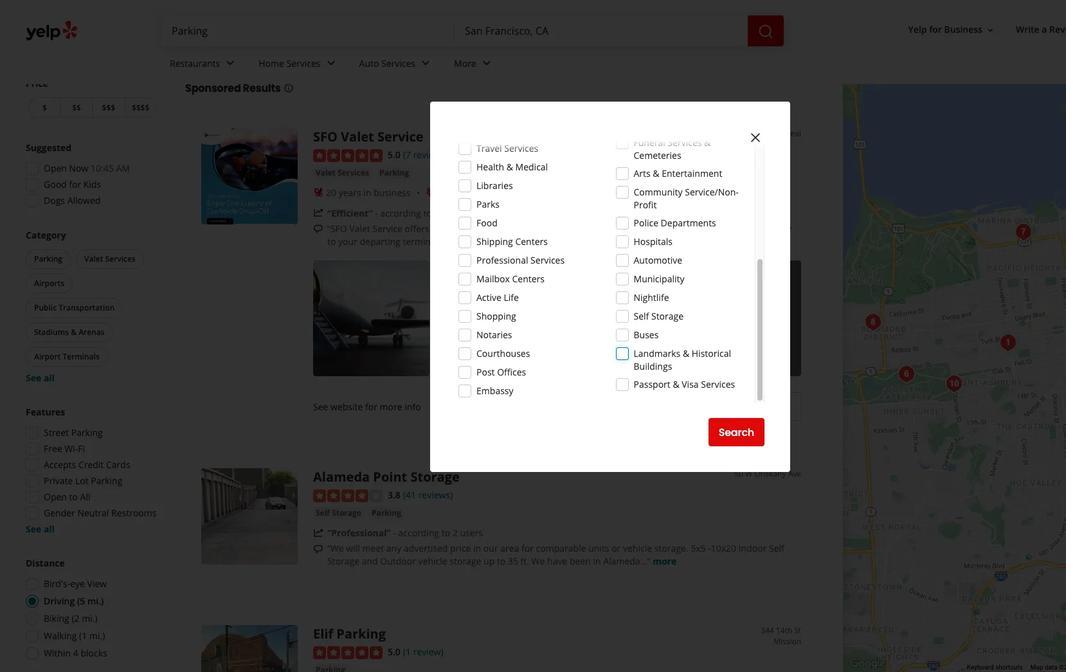 Task type: locate. For each thing, give the bounding box(es) containing it.
0 vertical spatial more link
[[621, 235, 645, 247]]

group containing suggested
[[22, 142, 160, 211]]

2 24 chevron down v2 image from the left
[[418, 56, 434, 71]]

self up buses
[[634, 310, 649, 322]]

service up departing
[[373, 222, 403, 235]]

1 horizontal spatial self storage
[[634, 310, 684, 322]]

1 horizontal spatial view
[[721, 399, 746, 414]]

to left '2'
[[442, 527, 450, 539]]

mi.) up blocks
[[89, 630, 105, 642]]

home
[[259, 57, 284, 69]]

1 5.0 from the top
[[388, 149, 401, 161]]

1 horizontal spatial sfo
[[457, 235, 473, 247]]

visa
[[682, 378, 699, 390]]

shopping
[[477, 310, 516, 322]]

valet up your
[[349, 222, 370, 235]]

see all down 'airport'
[[26, 372, 55, 384]]

good
[[44, 178, 67, 190]]

5.0 left (1 review)
[[388, 646, 401, 658]]

storage down 3.8 star rating 'image'
[[332, 508, 361, 519]]

self up 16 trending v2 image
[[316, 508, 330, 519]]

(1 left "review)"
[[403, 646, 411, 658]]

open down private
[[44, 491, 67, 503]]

1 vertical spatial all
[[44, 523, 55, 535]]

parking
[[272, 46, 332, 67], [380, 167, 409, 178], [34, 253, 62, 264], [71, 426, 103, 439], [91, 475, 122, 487], [372, 508, 401, 519], [337, 625, 386, 643]]

accepts credit cards
[[44, 459, 130, 471]]

16 chevron down v2 image
[[985, 25, 996, 35]]

1 vertical spatial open
[[44, 491, 67, 503]]

1 horizontal spatial self
[[634, 310, 649, 322]]

1 vertical spatial 5.0 link
[[388, 645, 401, 659]]

- up any
[[393, 527, 396, 539]]

self inside self storage button
[[316, 508, 330, 519]]

reviews) for sfo valet service
[[413, 149, 448, 161]]

centers down at
[[515, 235, 548, 248]]

0 vertical spatial centers
[[515, 235, 548, 248]]

gender
[[44, 507, 75, 519]]

1 vertical spatial -
[[393, 527, 396, 539]]

2
[[453, 527, 458, 539]]

valet services button up transportation
[[76, 250, 144, 269]]

0 vertical spatial view
[[721, 399, 746, 414]]

24 chevron down v2 image
[[223, 56, 238, 71]]

0 vertical spatial valet services
[[316, 167, 369, 178]]

in down units
[[593, 555, 601, 567]]

for right yelp
[[930, 23, 942, 36]]

more link
[[444, 46, 505, 84]]

0 vertical spatial open
[[44, 162, 67, 174]]

0 vertical spatial 5.0
[[388, 149, 401, 161]]

parking button up airports
[[26, 250, 71, 269]]

self storage inside search dialog
[[634, 310, 684, 322]]

& left historical
[[683, 347, 690, 360]]

parking button up business
[[377, 166, 412, 179]]

home services link
[[248, 46, 349, 84]]

2 vertical spatial more
[[653, 555, 677, 567]]

0 vertical spatial according
[[380, 207, 421, 219]]

0 vertical spatial valet services button
[[313, 166, 372, 179]]

& right parks
[[500, 186, 507, 199]]

service for sfo valet service
[[378, 128, 424, 145]]

0 horizontal spatial 24 chevron down v2 image
[[323, 56, 339, 71]]

self storage down 3.8 star rating 'image'
[[316, 508, 361, 519]]

0 vertical spatial self
[[634, 310, 649, 322]]

3.8 star rating image
[[313, 490, 383, 502]]

will…"
[[594, 235, 618, 247]]

auto services
[[359, 57, 416, 69]]

20 years in business
[[326, 186, 411, 199]]

open up good
[[44, 162, 67, 174]]

24 chevron down v2 image left auto at top left
[[323, 56, 339, 71]]

see all button for category
[[26, 372, 55, 384]]

option group
[[22, 557, 160, 664]]

top
[[185, 46, 214, 67]]

- down 20 years in business
[[375, 207, 378, 219]]

for up ft. at bottom
[[522, 542, 534, 555]]

1 horizontal spatial vehicle
[[623, 542, 652, 555]]

16 speech v2 image
[[313, 544, 324, 554]]

0 vertical spatial see all button
[[26, 372, 55, 384]]

profit
[[634, 199, 657, 211]]

see up distance
[[26, 523, 41, 535]]

in right years
[[364, 186, 371, 199]]

transportation
[[59, 302, 115, 313]]

self storage inside button
[[316, 508, 361, 519]]

1 vertical spatial 5.0
[[388, 646, 401, 658]]

alameda point storage link
[[313, 469, 460, 486]]

view right eye
[[87, 578, 107, 590]]

services inside "funeral services & cemeteries"
[[668, 136, 702, 149]]

self storage link
[[313, 507, 364, 520]]

2 vertical spatial self
[[769, 542, 785, 555]]

see all for features
[[26, 523, 55, 535]]

$ button
[[28, 98, 60, 118]]

storage inside button
[[332, 508, 361, 519]]

1 5.0 link from the top
[[388, 147, 401, 161]]

our
[[484, 542, 498, 555]]

group
[[22, 142, 160, 211], [23, 229, 160, 385], [22, 406, 160, 536]]

50
[[735, 469, 743, 479]]

gender neutral restrooms
[[44, 507, 157, 519]]

0 vertical spatial (1
[[79, 630, 87, 642]]

& for arts & entertainment
[[653, 167, 660, 179]]

offices
[[497, 366, 526, 378]]

professional
[[477, 254, 528, 266]]

storage
[[652, 310, 684, 322], [411, 469, 460, 486], [332, 508, 361, 519], [327, 555, 360, 567]]

1 vertical spatial reviews)
[[419, 489, 453, 501]]

1 vertical spatial valet services
[[84, 253, 136, 264]]

active life
[[477, 291, 519, 304]]

valet inside valet services link
[[316, 167, 336, 178]]

1 5 star rating image from the top
[[313, 149, 383, 162]]

2 see all from the top
[[26, 523, 55, 535]]

parking link
[[377, 166, 412, 179], [369, 507, 404, 520]]

directly
[[761, 222, 792, 235]]

5.0 left the (7
[[388, 149, 401, 161]]

0 vertical spatial more
[[621, 235, 645, 247]]

1 see all button from the top
[[26, 372, 55, 384]]

to left 35
[[497, 555, 506, 567]]

0 vertical spatial service
[[378, 128, 424, 145]]

- right 5x5
[[708, 542, 711, 555]]

all down gender
[[44, 523, 55, 535]]

5.0 link left the (7
[[388, 147, 401, 161]]

1 vertical spatial group
[[23, 229, 160, 385]]

0 vertical spatial 5 star rating image
[[313, 149, 383, 162]]

2 vertical spatial -
[[708, 542, 711, 555]]

3 24 chevron down v2 image from the left
[[479, 56, 494, 71]]

1 horizontal spatial -
[[393, 527, 396, 539]]

service down parking
[[499, 235, 529, 247]]

2 vertical spatial service
[[499, 235, 529, 247]]

0 horizontal spatial self storage
[[316, 508, 361, 519]]

1 horizontal spatial 24 chevron down v2 image
[[418, 56, 434, 71]]

24 chevron down v2 image right more
[[479, 56, 494, 71]]

0 horizontal spatial more
[[380, 401, 402, 413]]

valet up 20
[[316, 167, 336, 178]]

1 vertical spatial according
[[399, 527, 439, 539]]

in left the online,
[[675, 222, 683, 235]]

open for open to all
[[44, 491, 67, 503]]

2 horizontal spatial self
[[769, 542, 785, 555]]

parking button
[[377, 166, 412, 179], [26, 250, 71, 269], [369, 507, 404, 520]]

more left info
[[380, 401, 402, 413]]

more down the 'airport.'
[[621, 235, 645, 247]]

stadiums
[[34, 327, 69, 338]]

0 horizontal spatial (1
[[79, 630, 87, 642]]

0 horizontal spatial sfo
[[313, 128, 338, 145]]

24 chevron down v2 image inside auto services link
[[418, 56, 434, 71]]

24 chevron down v2 image
[[323, 56, 339, 71], [418, 56, 434, 71], [479, 56, 494, 71]]

storage inside "we will meet any advertised price in our area for comparable units or vehicle storage. 5x5 -10x20 indoor self storage and outdoor vehicle storage up to 35 ft. we have been in alameda…"
[[327, 555, 360, 567]]

will
[[346, 542, 360, 555]]

more link down storage.
[[653, 555, 677, 567]]

elif parking image
[[1062, 367, 1066, 393]]

1 vertical spatial view
[[87, 578, 107, 590]]

parking button down 3.8
[[369, 507, 404, 520]]

keyboard shortcuts
[[967, 664, 1023, 671]]

2 vertical spatial mi.)
[[89, 630, 105, 642]]

according up advertised
[[399, 527, 439, 539]]

$$ button
[[60, 98, 92, 118]]

14th
[[776, 625, 793, 636]]

1 vertical spatial self storage
[[316, 508, 361, 519]]

keyboard
[[967, 664, 994, 671]]

"professional"
[[327, 527, 391, 539]]

& inside landmarks & historical buildings
[[683, 347, 690, 360]]

group containing category
[[23, 229, 160, 385]]

suggested
[[26, 142, 72, 154]]

owned
[[469, 186, 498, 199]]

all
[[44, 372, 55, 384], [44, 523, 55, 535]]

mi.) for driving (5 mi.)
[[87, 595, 104, 607]]

1 open from the top
[[44, 162, 67, 174]]

been
[[570, 555, 591, 567]]

for inside "we will meet any advertised price in our area for comparable units or vehicle storage. 5x5 -10x20 indoor self storage and outdoor vehicle storage up to 35 ft. we have been in alameda…"
[[522, 542, 534, 555]]

1 vertical spatial (1
[[403, 646, 411, 658]]

according
[[380, 207, 421, 219], [399, 527, 439, 539]]

according for "efficient"
[[380, 207, 421, 219]]

alamo square parking image
[[995, 330, 1021, 356]]

2 vertical spatial parking button
[[369, 507, 404, 520]]

0 vertical spatial vehicle
[[623, 542, 652, 555]]

to left 1
[[424, 207, 432, 219]]

1 vertical spatial self
[[316, 508, 330, 519]]

post
[[477, 366, 495, 378]]

5 star rating image down elif parking
[[313, 646, 383, 659]]

info
[[405, 401, 421, 413]]

1 horizontal spatial more
[[621, 235, 645, 247]]

0 vertical spatial all
[[44, 372, 55, 384]]

16 trending v2 image
[[313, 208, 324, 218]]

see all down gender
[[26, 523, 55, 535]]

health
[[477, 161, 504, 173]]

service for "sfo valet service offers curbside valet parking at sfo international airport. check-in online, then head directly to your departing terminal. an sfo valet service representative will…"
[[373, 222, 403, 235]]

1 horizontal spatial more link
[[653, 555, 677, 567]]

to inside "we will meet any advertised price in our area for comparable units or vehicle storage. 5x5 -10x20 indoor self storage and outdoor vehicle storage up to 35 ft. we have been in alameda…"
[[497, 555, 506, 567]]

data
[[1045, 664, 1058, 671]]

reviews) inside (7 reviews) link
[[413, 149, 448, 161]]

users
[[460, 527, 483, 539]]

all down 'airport'
[[44, 372, 55, 384]]

0 horizontal spatial vehicle
[[418, 555, 447, 567]]

24 chevron down v2 image for more
[[479, 56, 494, 71]]

parking link up business
[[377, 166, 412, 179]]

0 horizontal spatial valet services
[[84, 253, 136, 264]]

2 5 star rating image from the top
[[313, 646, 383, 659]]

0 vertical spatial parking link
[[377, 166, 412, 179]]

google image
[[846, 655, 889, 672]]

1 see all from the top
[[26, 372, 55, 384]]

24 chevron down v2 image right san
[[418, 56, 434, 71]]

sfo valet service link
[[313, 128, 424, 145]]

1 vertical spatial see all button
[[26, 523, 55, 535]]

2 horizontal spatial sfo
[[537, 222, 554, 235]]

0 vertical spatial group
[[22, 142, 160, 211]]

5.0 link left (1 review) link
[[388, 645, 401, 659]]

1 vertical spatial valet services button
[[76, 250, 144, 269]]

sfo right at
[[537, 222, 554, 235]]

for up dogs allowed at the top left
[[69, 178, 81, 190]]

None search field
[[161, 15, 787, 46]]

16 years in business v2 image
[[313, 187, 324, 198]]

have
[[547, 555, 568, 567]]

2 open from the top
[[44, 491, 67, 503]]

mi.) right (2
[[82, 612, 98, 625]]

1 all from the top
[[44, 372, 55, 384]]

reviews) right the (7
[[413, 149, 448, 161]]

5 star rating image
[[313, 149, 383, 162], [313, 646, 383, 659]]

vehicle down advertised
[[418, 555, 447, 567]]

1 vertical spatial mi.)
[[82, 612, 98, 625]]

online,
[[685, 222, 713, 235]]

1 vertical spatial centers
[[512, 273, 545, 285]]

representative
[[531, 235, 592, 247]]

mi.) right (5
[[87, 595, 104, 607]]

1 vertical spatial vehicle
[[418, 555, 447, 567]]

self inside "we will meet any advertised price in our area for comparable units or vehicle storage. 5x5 -10x20 indoor self storage and outdoor vehicle storage up to 35 ft. we have been in alameda…"
[[769, 542, 785, 555]]

-
[[375, 207, 378, 219], [393, 527, 396, 539], [708, 542, 711, 555]]

5.0 link for valet
[[388, 147, 401, 161]]

parking link for point
[[369, 507, 404, 520]]

police departments
[[634, 217, 716, 229]]

passport
[[634, 378, 671, 390]]

for
[[930, 23, 942, 36], [69, 178, 81, 190], [365, 401, 378, 413], [522, 542, 534, 555]]

(7
[[403, 149, 411, 161]]

service up the (7
[[378, 128, 424, 145]]

2 5.0 link from the top
[[388, 645, 401, 659]]

5 star rating image up valet services link
[[313, 149, 383, 162]]

dogs allowed
[[44, 194, 101, 206]]

best
[[235, 46, 269, 67]]

(1 inside option group
[[79, 630, 87, 642]]

0 vertical spatial reviews)
[[413, 149, 448, 161]]

services up 16 info v2 icon
[[287, 57, 321, 69]]

parking down cards
[[91, 475, 122, 487]]

parking button for sfo valet service
[[377, 166, 412, 179]]

according down business
[[380, 207, 421, 219]]

(1
[[79, 630, 87, 642], [403, 646, 411, 658]]

business categories element
[[160, 46, 1066, 84]]

search image
[[758, 24, 774, 39]]

yelp for business button
[[903, 18, 1001, 41]]

music concourse parking image
[[894, 361, 920, 387]]

2 vertical spatial sfo
[[457, 235, 473, 247]]

2 5.0 from the top
[[388, 646, 401, 658]]

sfo up valet services link
[[313, 128, 338, 145]]

parking
[[493, 222, 524, 235]]

units
[[589, 542, 609, 555]]

according for "professional"
[[399, 527, 439, 539]]

in
[[364, 186, 371, 199], [675, 222, 683, 235], [473, 542, 481, 555], [593, 555, 601, 567]]

0 vertical spatial 5.0 link
[[388, 147, 401, 161]]

1 vertical spatial 5 star rating image
[[313, 646, 383, 659]]

16 info v2 image
[[283, 83, 294, 93]]

self storage down "nightlife"
[[634, 310, 684, 322]]

& down travel services
[[507, 161, 513, 173]]

automotive
[[634, 254, 683, 266]]

0 vertical spatial parking button
[[377, 166, 412, 179]]

all for category
[[44, 372, 55, 384]]

more for service
[[621, 235, 645, 247]]

0 horizontal spatial -
[[375, 207, 378, 219]]

valet services up transportation
[[84, 253, 136, 264]]

travel
[[477, 142, 502, 154]]

head
[[737, 222, 759, 235]]

0 horizontal spatial self
[[316, 508, 330, 519]]

sfo right an
[[457, 235, 473, 247]]

see all for category
[[26, 372, 55, 384]]

shipping
[[477, 235, 513, 248]]

1 vertical spatial more link
[[653, 555, 677, 567]]

self storage
[[634, 310, 684, 322], [316, 508, 361, 519]]

landmarks
[[634, 347, 681, 360]]

valet services link
[[313, 166, 372, 179]]

0 vertical spatial sfo
[[313, 128, 338, 145]]

1 vertical spatial see all
[[26, 523, 55, 535]]

see down 'airport'
[[26, 372, 41, 384]]

0 vertical spatial -
[[375, 207, 378, 219]]

more down storage.
[[653, 555, 677, 567]]

area
[[501, 542, 519, 555]]

valet
[[341, 128, 374, 145], [316, 167, 336, 178], [349, 222, 370, 235], [476, 235, 496, 247], [84, 253, 103, 264]]

storage down "we at the left bottom
[[327, 555, 360, 567]]

see all button for features
[[26, 523, 55, 535]]

reviews) inside (41 reviews) link
[[419, 489, 453, 501]]

at
[[527, 222, 535, 235]]

& left visa
[[673, 378, 680, 390]]

2 see all button from the top
[[26, 523, 55, 535]]

& right "arts"
[[653, 167, 660, 179]]

group containing features
[[22, 406, 160, 536]]

centers down professional services
[[512, 273, 545, 285]]

to inside "sfo valet service offers curbside valet parking at sfo international airport. check-in online, then head directly to your departing terminal. an sfo valet service representative will…"
[[327, 235, 336, 247]]

departments
[[661, 217, 716, 229]]

terminal.
[[403, 235, 441, 247]]

"efficient" - according to 1 user
[[327, 207, 461, 219]]

to left all
[[69, 491, 78, 503]]

24 chevron down v2 image inside more link
[[479, 56, 494, 71]]

0 vertical spatial mi.)
[[87, 595, 104, 607]]

0 vertical spatial see all
[[26, 372, 55, 384]]

fi
[[78, 443, 85, 455]]

yelp
[[909, 23, 927, 36]]

2 horizontal spatial 24 chevron down v2 image
[[479, 56, 494, 71]]

see all button down gender
[[26, 523, 55, 535]]

valet services up years
[[316, 167, 369, 178]]

more link down the 'airport.'
[[621, 235, 645, 247]]

1 vertical spatial parking link
[[369, 507, 404, 520]]

2 horizontal spatial -
[[708, 542, 711, 555]]

valet services button up years
[[313, 166, 372, 179]]

storage inside search dialog
[[652, 310, 684, 322]]

in inside "sfo valet service offers curbside valet parking at sfo international airport. check-in online, then head directly to your departing terminal. an sfo valet service representative will…"
[[675, 222, 683, 235]]

0 horizontal spatial more link
[[621, 235, 645, 247]]

see all button down 'airport'
[[26, 372, 55, 384]]

1 24 chevron down v2 image from the left
[[323, 56, 339, 71]]

24 chevron down v2 image inside home services link
[[323, 56, 339, 71]]

view up search button
[[721, 399, 746, 414]]

good for kids
[[44, 178, 101, 190]]

0 vertical spatial self storage
[[634, 310, 684, 322]]

2 vertical spatial group
[[22, 406, 160, 536]]

2 all from the top
[[44, 523, 55, 535]]

kezar parking lot image
[[941, 371, 967, 397]]

1 vertical spatial service
[[373, 222, 403, 235]]

francisco,
[[408, 46, 487, 67]]

parking link down 3.8
[[369, 507, 404, 520]]

walking (1 mi.)
[[44, 630, 105, 642]]

0 horizontal spatial valet services button
[[76, 250, 144, 269]]

2 horizontal spatial more
[[653, 555, 677, 567]]

shipping centers
[[477, 235, 548, 248]]

option group containing distance
[[22, 557, 160, 664]]

& inside button
[[71, 327, 77, 338]]

& left the 1860
[[704, 136, 711, 149]]

airport.
[[613, 222, 645, 235]]

$$$$ button
[[124, 98, 157, 118]]

& left arenas
[[71, 327, 77, 338]]

hospitals
[[634, 235, 673, 248]]



Task type: describe. For each thing, give the bounding box(es) containing it.
alameda…"
[[603, 555, 651, 567]]

an
[[443, 235, 454, 247]]

valet up transportation
[[84, 253, 103, 264]]

more link for alameda point storage
[[653, 555, 677, 567]]

services up years
[[338, 167, 369, 178]]

"sfo valet service offers curbside valet parking at sfo international airport. check-in online, then head directly to your departing terminal. an sfo valet service representative will…"
[[327, 222, 792, 247]]

see left website
[[313, 401, 328, 413]]

airport
[[34, 351, 61, 362]]

"we
[[327, 542, 344, 555]]

24 chevron down v2 image for auto services
[[418, 56, 434, 71]]

restaurants link
[[160, 46, 248, 84]]

we
[[532, 555, 545, 567]]

parking link for valet
[[377, 166, 412, 179]]

mi.) for biking (2 mi.)
[[82, 612, 98, 625]]

(7 reviews)
[[403, 149, 448, 161]]

eye
[[70, 578, 85, 590]]

16 family owned v2 image
[[426, 187, 437, 198]]

1 horizontal spatial valet services
[[316, 167, 369, 178]]

& inside "funeral services & cemeteries"
[[704, 136, 711, 149]]

5x5
[[691, 542, 706, 555]]

- for "efficient"
[[375, 207, 378, 219]]

1 vertical spatial more
[[380, 401, 402, 413]]

(41 reviews)
[[403, 489, 453, 501]]

outdoor
[[380, 555, 416, 567]]

international
[[556, 222, 610, 235]]

airports
[[34, 278, 64, 289]]

map
[[1031, 664, 1044, 671]]

(2
[[72, 612, 79, 625]]

up
[[484, 555, 495, 567]]

reviews) for alameda point storage
[[419, 489, 453, 501]]

5.0 link for parking
[[388, 645, 401, 659]]

5.0 for parking
[[388, 646, 401, 658]]

search dialog
[[0, 0, 1066, 672]]

for inside button
[[930, 23, 942, 36]]

real
[[786, 128, 801, 139]]

parking right elif
[[337, 625, 386, 643]]

all for features
[[44, 523, 55, 535]]

stadiums & arenas button
[[26, 323, 113, 342]]

1860 el camino real
[[729, 128, 801, 139]]

& for health & medical
[[507, 161, 513, 173]]

more for storage
[[653, 555, 677, 567]]

write a revi
[[1016, 23, 1066, 36]]

sponsored results
[[185, 81, 281, 96]]

10x20
[[711, 542, 736, 555]]

in left 'our'
[[473, 542, 481, 555]]

oriskany
[[755, 469, 786, 479]]

mailbox centers
[[477, 273, 545, 285]]

$$$
[[102, 102, 115, 113]]

sfo valet service image
[[201, 128, 298, 224]]

price
[[26, 77, 48, 89]]

wi-
[[65, 443, 78, 455]]

map data ©2
[[1031, 664, 1066, 671]]

5 star rating image for valet
[[313, 149, 383, 162]]

st
[[795, 625, 801, 636]]

services up transportation
[[105, 253, 136, 264]]

self storage button
[[313, 507, 364, 520]]

more
[[454, 57, 476, 69]]

user actions element
[[898, 18, 1066, 44]]

"we will meet any advertised price in our area for comparable units or vehicle storage. 5x5 -10x20 indoor self storage and outdoor vehicle storage up to 35 ft. we have been in alameda…"
[[327, 542, 785, 567]]

historical
[[692, 347, 731, 360]]

storage up (41 reviews) link
[[411, 469, 460, 486]]

mi.) for walking (1 mi.)
[[89, 630, 105, 642]]

lot
[[75, 475, 89, 487]]

driving (5 mi.)
[[44, 595, 104, 607]]

public
[[34, 302, 57, 313]]

4
[[73, 647, 78, 659]]

embassy
[[477, 385, 514, 397]]

kids
[[84, 178, 101, 190]]

& for passport & visa services
[[673, 378, 680, 390]]

for right website
[[365, 401, 378, 413]]

more link for sfo valet service
[[621, 235, 645, 247]]

w
[[745, 469, 753, 479]]

bird's-eye view
[[44, 578, 107, 590]]

close image
[[748, 130, 764, 145]]

16 trending v2 image
[[313, 528, 324, 538]]

valet down valet in the left top of the page
[[476, 235, 496, 247]]

cards
[[106, 459, 130, 471]]

1 vertical spatial parking button
[[26, 250, 71, 269]]

california
[[490, 46, 566, 67]]

geary mall garage image
[[860, 309, 886, 335]]

parking down category
[[34, 253, 62, 264]]

services down representative
[[531, 254, 565, 266]]

website
[[331, 401, 363, 413]]

community service/non- profit
[[634, 186, 739, 211]]

self inside search dialog
[[634, 310, 649, 322]]

terminals
[[63, 351, 100, 362]]

restaurants
[[170, 57, 220, 69]]

user
[[442, 207, 461, 219]]

life
[[504, 291, 519, 304]]

within
[[44, 647, 71, 659]]

1 vertical spatial sfo
[[537, 222, 554, 235]]

post offices
[[477, 366, 526, 378]]

16 speech v2 image
[[313, 224, 324, 234]]

business
[[374, 186, 411, 199]]

family-
[[439, 186, 469, 199]]

344
[[761, 625, 774, 636]]

©2
[[1059, 664, 1066, 671]]

5.0 for valet
[[388, 149, 401, 161]]

arts
[[634, 167, 651, 179]]

valet up valet services link
[[341, 128, 374, 145]]

now
[[69, 162, 88, 174]]

storage.
[[655, 542, 689, 555]]

top 10 best parking near san francisco, california
[[185, 46, 566, 67]]

parking up fi
[[71, 426, 103, 439]]

services right visa
[[701, 378, 735, 390]]

"efficient"
[[327, 207, 373, 219]]

open for open now 10:45 am
[[44, 162, 67, 174]]

alameda point storage image
[[201, 469, 298, 565]]

ave
[[788, 469, 801, 479]]

see left portfolio
[[717, 312, 732, 324]]

portfolio
[[734, 312, 770, 324]]

24 chevron down v2 image for home services
[[323, 56, 339, 71]]

biking
[[44, 612, 69, 625]]

bird's-
[[44, 578, 70, 590]]

travel services
[[477, 142, 539, 154]]

keyboard shortcuts button
[[967, 663, 1023, 672]]

(1 review)
[[403, 646, 444, 658]]

public transportation
[[34, 302, 115, 313]]

point
[[373, 469, 407, 486]]

price group
[[26, 77, 160, 120]]

services right auto at top left
[[381, 57, 416, 69]]

elif parking image
[[1062, 367, 1066, 393]]

alameda
[[313, 469, 370, 486]]

search button
[[709, 418, 765, 446]]

services up health & medical
[[504, 142, 539, 154]]

1 horizontal spatial (1
[[403, 646, 411, 658]]

biking (2 mi.)
[[44, 612, 98, 625]]

centers for mailbox centers
[[512, 273, 545, 285]]

blocks
[[81, 647, 107, 659]]

1 horizontal spatial valet services button
[[313, 166, 372, 179]]

open now 10:45 am
[[44, 162, 130, 174]]

indoor
[[739, 542, 767, 555]]

features
[[26, 406, 65, 418]]

5 star rating image for parking
[[313, 646, 383, 659]]

valet
[[470, 222, 490, 235]]

- for "professional"
[[393, 527, 396, 539]]

0 horizontal spatial view
[[87, 578, 107, 590]]

website
[[748, 399, 789, 414]]

& for stadiums & arenas
[[71, 327, 77, 338]]

category
[[26, 229, 66, 241]]

map region
[[707, 0, 1066, 672]]

centers for shipping centers
[[515, 235, 548, 248]]

$$
[[72, 102, 81, 113]]

& for landmarks & historical buildings
[[683, 347, 690, 360]]

10:45
[[91, 162, 114, 174]]

parking up 16 info v2 icon
[[272, 46, 332, 67]]

open to all
[[44, 491, 90, 503]]

parking button for alameda point storage
[[369, 507, 404, 520]]

lombard street garage image
[[1011, 219, 1037, 245]]

parking down 3.8
[[372, 508, 401, 519]]

parking up business
[[380, 167, 409, 178]]

private
[[44, 475, 73, 487]]

- inside "we will meet any advertised price in our area for comparable units or vehicle storage. 5x5 -10x20 indoor self storage and outdoor vehicle storage up to 35 ft. we have been in alameda…"
[[708, 542, 711, 555]]



Task type: vqa. For each thing, say whether or not it's contained in the screenshot.
See all
yes



